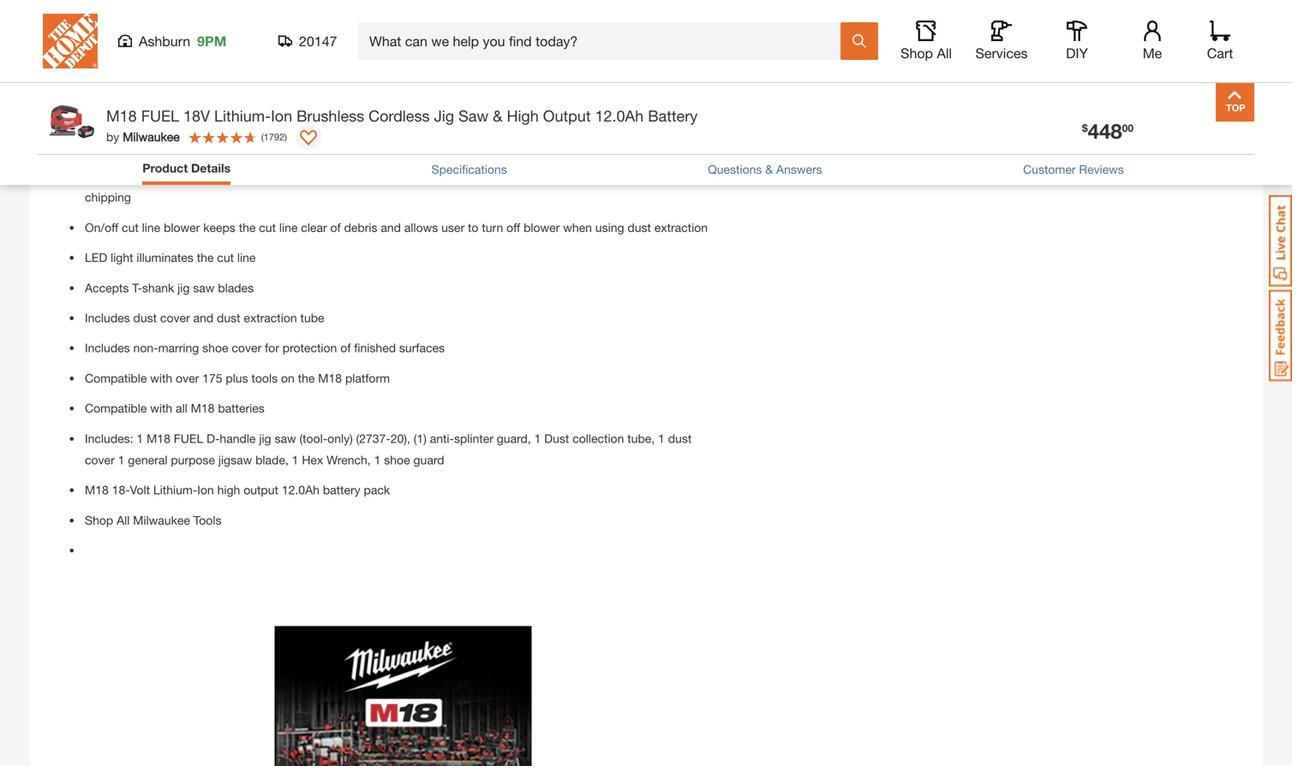 Task type: vqa. For each thing, say whether or not it's contained in the screenshot.
'50' inside $ 217 49 $ 289 . 99 Save $ 72 . 50 ( 25 %)
no



Task type: describe. For each thing, give the bounding box(es) containing it.
20147 button
[[278, 33, 338, 50]]

and right electronics
[[478, 57, 499, 71]]

per inside redlithium battery technology: superior pack construction, electronics and performance deliver more work per charge and more work over pack life than any battery on the market
[[672, 57, 690, 71]]

intelligence:
[[173, 5, 237, 19]]

less
[[662, 169, 683, 183]]

m18 fuel 18v lithium-ion brushless cordless jig saw & high output 12.0ah battery
[[106, 107, 698, 125]]

0 vertical spatial more
[[612, 57, 639, 71]]

battery right any
[[333, 78, 370, 92]]

)
[[285, 131, 287, 142]]

includes for includes non-marring shoe cover for protection of finished surfaces
[[85, 341, 130, 355]]

and down the redlithium
[[125, 78, 145, 92]]

answers
[[776, 162, 822, 176]]

1 blower from the left
[[164, 221, 200, 235]]

accurate
[[409, 139, 456, 153]]

( 1792 )
[[261, 131, 287, 142]]

on/off
[[85, 221, 118, 235]]

for inside variable speed trigger between 0 and 3500 strokes per minute, providing precise control for clean cuts with less chipping
[[560, 169, 575, 183]]

1 horizontal spatial cut
[[217, 251, 234, 265]]

redlithium battery technology: superior pack construction, electronics and performance deliver more work per charge and more work over pack life than any battery on the market
[[85, 57, 690, 92]]

keeps
[[203, 221, 235, 235]]

the inside redlithium battery technology: superior pack construction, electronics and performance deliver more work per charge and more work over pack life than any battery on the market
[[390, 78, 407, 92]]

0 vertical spatial work
[[643, 57, 669, 71]]

dust inside includes: 1 m18 fuel d-handle jig saw (tool-only) (2737-20), (1) anti-splinter guard, 1 dust collection tube, 1 dust cover 1 general purpose jigsaw blade, 1 hex wrench, 1 shoe guard
[[668, 432, 692, 446]]

market
[[411, 78, 448, 92]]

dust down cuts
[[628, 221, 651, 235]]

purpose
[[171, 453, 215, 467]]

45
[[708, 139, 721, 153]]

all for shop all
[[937, 45, 952, 61]]

redlink plus intelligence: the most advanced system of cordless power tool electronics, provides optimized performance and overload protection using total system communication between tool, battery and charger
[[85, 5, 678, 41]]

position
[[96, 109, 139, 123]]

any
[[310, 78, 329, 92]]

technology:
[[201, 57, 263, 71]]

and down plus on the top of the page
[[156, 27, 177, 41]]

live chat image
[[1269, 195, 1292, 287]]

shank
[[142, 281, 174, 295]]

1 horizontal spatial &
[[765, 162, 773, 176]]

redlithium
[[85, 57, 156, 71]]

includes non-marring shoe cover for protection of finished surfaces
[[85, 341, 445, 355]]

application
[[340, 109, 399, 123]]

providing
[[424, 169, 474, 183]]

surfaces
[[399, 341, 445, 355]]

2 horizontal spatial cut
[[259, 221, 276, 235]]

1 vertical spatial protection
[[283, 341, 337, 355]]

output
[[543, 107, 591, 125]]

m18 inside includes: 1 m18 fuel d-handle jig saw (tool-only) (2737-20), (1) anti-splinter guard, 1 dust collection tube, 1 dust cover 1 general purpose jigsaw blade, 1 hex wrench, 1 shoe guard
[[147, 432, 170, 446]]

0 horizontal spatial allows
[[299, 139, 332, 153]]

clean
[[578, 169, 607, 183]]

speed
[[131, 169, 164, 183]]

with up 'compatible with all m18 batteries'
[[150, 371, 172, 385]]

only)
[[327, 432, 353, 446]]

the down "keeps"
[[197, 251, 214, 265]]

and right debris
[[381, 221, 401, 235]]

power
[[451, 5, 484, 19]]

0 horizontal spatial cut
[[122, 221, 139, 235]]

at
[[621, 139, 631, 153]]

using inside redlink plus intelligence: the most advanced system of cordless power tool electronics, provides optimized performance and overload protection using total system communication between tool, battery and charger
[[287, 27, 316, 41]]

variable
[[85, 169, 127, 183]]

1 vertical spatial on
[[281, 371, 295, 385]]

user
[[441, 221, 464, 235]]

with down output at the left
[[552, 139, 574, 153]]

charger
[[615, 27, 656, 41]]

top button
[[1216, 83, 1254, 122]]

18-
[[112, 483, 130, 498]]

battery
[[648, 107, 698, 125]]

1 vertical spatial extraction
[[244, 311, 297, 325]]

lithium- for 18v
[[214, 107, 271, 125]]

2 horizontal spatial pack
[[364, 483, 390, 498]]

(tool-
[[299, 432, 327, 446]]

and left the 45
[[684, 139, 705, 153]]

by milwaukee
[[106, 130, 180, 144]]

dust up "non-"
[[133, 311, 157, 325]]

redlink
[[85, 5, 135, 19]]

than
[[283, 78, 307, 92]]

high
[[217, 483, 240, 498]]

on/off cut line blower keeps the cut line clear of debris and allows user to turn off blower when using dust extraction
[[85, 221, 708, 235]]

light
[[111, 251, 133, 265]]

variable speed trigger between 0 and 3500 strokes per minute, providing precise control for clean cuts with less chipping
[[85, 169, 683, 205]]

1 system from the top
[[346, 5, 385, 19]]

tool
[[487, 5, 508, 19]]

$ 448 00
[[1082, 119, 1134, 143]]

most
[[260, 5, 287, 19]]

with inside variable speed trigger between 0 and 3500 strokes per minute, providing precise control for clean cuts with less chipping
[[636, 169, 658, 183]]

1 horizontal spatial line
[[237, 251, 256, 265]]

electronics
[[417, 57, 475, 71]]

with left all at the bottom left of the page
[[150, 401, 172, 416]]

shoe up specifications
[[459, 139, 485, 153]]

shoe up "175"
[[202, 341, 228, 355]]

when
[[563, 221, 592, 235]]

1 vertical spatial of
[[330, 221, 341, 235]]

and right quick
[[386, 139, 406, 153]]

between inside variable speed trigger between 0 and 3500 strokes per minute, providing precise control for clean cuts with less chipping
[[205, 169, 251, 183]]

0 horizontal spatial more
[[148, 78, 176, 92]]

1792
[[264, 131, 285, 142]]

3500
[[288, 169, 315, 183]]

m18 up by
[[106, 107, 137, 125]]

1 vertical spatial 12.0ah
[[282, 483, 320, 498]]

off
[[506, 221, 520, 235]]

construction,
[[343, 57, 413, 71]]

saw inside includes: 1 m18 fuel d-handle jig saw (tool-only) (2737-20), (1) anti-splinter guard, 1 dust collection tube, 1 dust cover 1 general purpose jigsaw blade, 1 hex wrench, 1 shoe guard
[[275, 432, 296, 446]]

2 cutting from the left
[[447, 109, 484, 123]]

0 vertical spatial &
[[493, 107, 502, 125]]

2 horizontal spatial line
[[279, 221, 298, 235]]

shop all milwaukee tools
[[85, 514, 221, 528]]

ion for brushless
[[271, 107, 292, 125]]

1 vertical spatial using
[[595, 221, 624, 235]]

4-position orbital cutting provides versatility for application specific cutting
[[85, 109, 484, 123]]

and up marring
[[193, 311, 213, 325]]

accepts
[[85, 281, 129, 295]]

1 down 'includes:'
[[118, 453, 125, 467]]

orbital
[[142, 109, 176, 123]]

output
[[244, 483, 278, 498]]

1 right tube,
[[658, 432, 665, 446]]

feedback link image
[[1269, 290, 1292, 382]]

jig inside includes: 1 m18 fuel d-handle jig saw (tool-only) (2737-20), (1) anti-splinter guard, 1 dust collection tube, 1 dust cover 1 general purpose jigsaw blade, 1 hex wrench, 1 shoe guard
[[259, 432, 271, 446]]

the right "keeps"
[[239, 221, 256, 235]]

battery down ashburn 9pm
[[160, 57, 197, 71]]

1 horizontal spatial pack
[[314, 57, 340, 71]]

product
[[142, 161, 188, 175]]

30
[[668, 139, 681, 153]]

0 horizontal spatial work
[[179, 78, 205, 92]]

0,
[[634, 139, 644, 153]]

performance inside redlithium battery technology: superior pack construction, electronics and performance deliver more work per charge and more work over pack life than any battery on the market
[[502, 57, 570, 71]]

1 vertical spatial milwaukee
[[133, 514, 190, 528]]

with up details
[[195, 139, 217, 153]]

0 vertical spatial jig
[[177, 281, 190, 295]]

jigsaw
[[218, 453, 252, 467]]

reviews
[[1079, 162, 1124, 176]]

adjustment
[[489, 139, 548, 153]]

0 horizontal spatial line
[[142, 221, 160, 235]]

0 horizontal spatial over
[[176, 371, 199, 385]]

4-
[[85, 109, 96, 123]]

cuts
[[610, 169, 633, 183]]

0 vertical spatial milwaukee
[[123, 130, 180, 144]]

(2737-
[[356, 432, 391, 446]]

0
[[254, 169, 261, 183]]

What can we help you find today? search field
[[369, 23, 840, 59]]

and up deliver
[[591, 27, 612, 41]]

finished
[[354, 341, 396, 355]]

accepts t-shank jig saw blades
[[85, 281, 254, 295]]

20147
[[299, 33, 337, 49]]

battery inside redlink plus intelligence: the most advanced system of cordless power tool electronics, provides optimized performance and overload protection using total system communication between tool, battery and charger
[[551, 27, 588, 41]]

shop for shop all
[[901, 45, 933, 61]]

cart
[[1207, 45, 1233, 61]]

includes:
[[85, 432, 133, 446]]

tube
[[300, 311, 324, 325]]



Task type: locate. For each thing, give the bounding box(es) containing it.
1 horizontal spatial extraction
[[654, 221, 708, 235]]

trigger
[[167, 169, 202, 183]]

the home depot logo image
[[43, 14, 98, 69]]

lithium- up (
[[214, 107, 271, 125]]

using
[[287, 27, 316, 41], [595, 221, 624, 235]]

questions & answers
[[708, 162, 822, 176]]

includes down accepts
[[85, 311, 130, 325]]

0 vertical spatial system
[[346, 5, 385, 19]]

system
[[346, 5, 385, 19], [347, 27, 385, 41]]

superior
[[267, 57, 310, 71]]

of for system
[[388, 5, 399, 19]]

0 horizontal spatial between
[[205, 169, 251, 183]]

between down tool
[[474, 27, 520, 41]]

1 horizontal spatial per
[[672, 57, 690, 71]]

tools
[[193, 514, 221, 528]]

questions & answers button
[[708, 161, 822, 179], [708, 161, 822, 179]]

cutting
[[179, 109, 216, 123], [447, 109, 484, 123]]

2 blower from the left
[[524, 221, 560, 235]]

includes: 1 m18 fuel d-handle jig saw (tool-only) (2737-20), (1) anti-splinter guard, 1 dust collection tube, 1 dust cover 1 general purpose jigsaw blade, 1 hex wrench, 1 shoe guard
[[85, 432, 692, 467]]

life
[[265, 78, 280, 92]]

1 vertical spatial compatible
[[85, 401, 147, 416]]

work down charger
[[643, 57, 669, 71]]

high
[[507, 107, 539, 125]]

the left most
[[240, 5, 257, 19]]

1 vertical spatial allows
[[404, 221, 438, 235]]

all for shop all milwaukee tools
[[117, 514, 130, 528]]

platform
[[345, 371, 390, 385]]

2 vertical spatial of
[[340, 341, 351, 355]]

& left answers
[[765, 162, 773, 176]]

dust down "blades"
[[217, 311, 240, 325]]

allows right ")"
[[299, 139, 332, 153]]

line left clear
[[279, 221, 298, 235]]

compatible up 'includes:'
[[85, 401, 147, 416]]

0 vertical spatial provides
[[576, 5, 622, 19]]

plus
[[226, 371, 248, 385]]

includes for includes dust cover and dust extraction tube
[[85, 311, 130, 325]]

0 vertical spatial shop
[[901, 45, 933, 61]]

provides up (
[[219, 109, 265, 123]]

on right tools
[[281, 371, 295, 385]]

bevel
[[163, 139, 192, 153]]

0 vertical spatial pack
[[314, 57, 340, 71]]

2 includes from the top
[[85, 341, 130, 355]]

1 vertical spatial performance
[[502, 57, 570, 71]]

0 horizontal spatial &
[[493, 107, 502, 125]]

1 vertical spatial between
[[205, 169, 251, 183]]

0 horizontal spatial ion
[[197, 483, 214, 498]]

2 compatible from the top
[[85, 401, 147, 416]]

the down construction,
[[390, 78, 407, 92]]

shoe right the free
[[134, 139, 160, 153]]

shop for shop all milwaukee tools
[[85, 514, 113, 528]]

system right advanced
[[346, 5, 385, 19]]

on inside redlithium battery technology: superior pack construction, electronics and performance deliver more work per charge and more work over pack life than any battery on the market
[[374, 78, 387, 92]]

wrench,
[[327, 453, 371, 467]]

extraction down less
[[654, 221, 708, 235]]

specific
[[402, 109, 444, 123]]

diy button
[[1050, 21, 1104, 62]]

blower up led light illuminates the cut line
[[164, 221, 200, 235]]

stops
[[265, 139, 295, 153]]

using down advanced
[[287, 27, 316, 41]]

saw
[[193, 281, 215, 295], [275, 432, 296, 446]]

cutting up the bevel at the left of page
[[179, 109, 216, 123]]

0 vertical spatial using
[[287, 27, 316, 41]]

on down construction,
[[374, 78, 387, 92]]

1 vertical spatial cover
[[232, 341, 261, 355]]

1 vertical spatial lithium-
[[153, 483, 197, 498]]

0 horizontal spatial jig
[[177, 281, 190, 295]]

0 vertical spatial includes
[[85, 311, 130, 325]]

battery down wrench,
[[323, 483, 360, 498]]

performance down the "tool,"
[[502, 57, 570, 71]]

0 vertical spatial saw
[[193, 281, 215, 295]]

0 vertical spatial compatible
[[85, 371, 147, 385]]

0 horizontal spatial extraction
[[244, 311, 297, 325]]

1 down "(2737-"
[[374, 453, 381, 467]]

compatible for compatible with over 175 plus tools on the m18 platform
[[85, 371, 147, 385]]

1 horizontal spatial ion
[[271, 107, 292, 125]]

0 horizontal spatial all
[[117, 514, 130, 528]]

ion left high
[[197, 483, 214, 498]]

marring
[[158, 341, 199, 355]]

0 horizontal spatial cutting
[[179, 109, 216, 123]]

1 left dust
[[534, 432, 541, 446]]

of for protection
[[340, 341, 351, 355]]

with left less
[[636, 169, 658, 183]]

1 horizontal spatial saw
[[275, 432, 296, 446]]

m18 up general
[[147, 432, 170, 446]]

0 vertical spatial ion
[[271, 107, 292, 125]]

& right saw
[[493, 107, 502, 125]]

1 horizontal spatial on
[[374, 78, 387, 92]]

1 includes from the top
[[85, 311, 130, 325]]

0 vertical spatial all
[[937, 45, 952, 61]]

compatible for compatible with all m18 batteries
[[85, 401, 147, 416]]

to
[[468, 221, 478, 235]]

1 vertical spatial system
[[347, 27, 385, 41]]

tool,
[[524, 27, 547, 41]]

pack left 'life'
[[235, 78, 261, 92]]

1 horizontal spatial cutting
[[447, 109, 484, 123]]

1 vertical spatial shop
[[85, 514, 113, 528]]

saw up includes dust cover and dust extraction tube
[[193, 281, 215, 295]]

using right when in the top left of the page
[[595, 221, 624, 235]]

over left "175"
[[176, 371, 199, 385]]

provides inside redlink plus intelligence: the most advanced system of cordless power tool electronics, provides optimized performance and overload protection using total system communication between tool, battery and charger
[[576, 5, 622, 19]]

cut right on/off
[[122, 221, 139, 235]]

m18 left "18-"
[[85, 483, 109, 498]]

175
[[202, 371, 222, 385]]

1 vertical spatial work
[[179, 78, 205, 92]]

0 vertical spatial extraction
[[654, 221, 708, 235]]

led light illuminates the cut line
[[85, 251, 256, 265]]

guard,
[[497, 432, 531, 446]]

for left clean
[[560, 169, 575, 183]]

cordless
[[402, 5, 447, 19]]

0 horizontal spatial using
[[287, 27, 316, 41]]

1 vertical spatial per
[[360, 169, 378, 183]]

product details
[[142, 161, 231, 175]]

milwaukee down volt
[[133, 514, 190, 528]]

0 vertical spatial of
[[388, 5, 399, 19]]

positive
[[221, 139, 262, 153]]

blade,
[[255, 453, 289, 467]]

per down quick
[[360, 169, 378, 183]]

line up "blades"
[[237, 251, 256, 265]]

milwaukee
[[123, 130, 180, 144], [133, 514, 190, 528]]

protection down most
[[230, 27, 284, 41]]

1 horizontal spatial more
[[612, 57, 639, 71]]

and right 0
[[264, 169, 285, 183]]

shoe down 20),
[[384, 453, 410, 467]]

cart link
[[1201, 21, 1239, 62]]

m18 18-volt lithium-ion high output 12.0ah battery pack
[[85, 483, 390, 498]]

product details button
[[142, 159, 231, 181], [142, 159, 231, 177]]

work up 18v
[[179, 78, 205, 92]]

0 vertical spatial protection
[[230, 27, 284, 41]]

1 vertical spatial pack
[[235, 78, 261, 92]]

milwaukee down orbital at the top left of the page
[[123, 130, 180, 144]]

compatible with over 175 plus tools on the m18 platform
[[85, 371, 390, 385]]

fuel up the purpose
[[174, 432, 203, 446]]

0 vertical spatial fuel
[[141, 107, 179, 125]]

ion up ")"
[[271, 107, 292, 125]]

cordless
[[369, 107, 430, 125]]

2 horizontal spatial cover
[[232, 341, 261, 355]]

1 vertical spatial over
[[176, 371, 199, 385]]

12.0ah
[[595, 107, 644, 125], [282, 483, 320, 498]]

for left quick
[[336, 139, 350, 153]]

and inside variable speed trigger between 0 and 3500 strokes per minute, providing precise control for clean cuts with less chipping
[[264, 169, 285, 183]]

precise
[[477, 169, 516, 183]]

1 horizontal spatial between
[[474, 27, 520, 41]]

of inside redlink plus intelligence: the most advanced system of cordless power tool electronics, provides optimized performance and overload protection using total system communication between tool, battery and charger
[[388, 5, 399, 19]]

0 vertical spatial lithium-
[[214, 107, 271, 125]]

all
[[937, 45, 952, 61], [117, 514, 130, 528]]

0 horizontal spatial 12.0ah
[[282, 483, 320, 498]]

0 horizontal spatial performance
[[85, 27, 153, 41]]

0 horizontal spatial blower
[[164, 221, 200, 235]]

display image
[[300, 130, 317, 147]]

all left services
[[937, 45, 952, 61]]

the inside redlink plus intelligence: the most advanced system of cordless power tool electronics, provides optimized performance and overload protection using total system communication between tool, battery and charger
[[240, 5, 257, 19]]

1 horizontal spatial shop
[[901, 45, 933, 61]]

chipping
[[85, 190, 131, 205]]

per inside variable speed trigger between 0 and 3500 strokes per minute, providing precise control for clean cuts with less chipping
[[360, 169, 378, 183]]

me
[[1143, 45, 1162, 61]]

1 horizontal spatial 12.0ah
[[595, 107, 644, 125]]

services
[[975, 45, 1028, 61]]

customer
[[1023, 162, 1076, 176]]

cut down "keeps"
[[217, 251, 234, 265]]

dust right tube,
[[668, 432, 692, 446]]

1 horizontal spatial work
[[643, 57, 669, 71]]

0 horizontal spatial saw
[[193, 281, 215, 295]]

shoe inside includes: 1 m18 fuel d-handle jig saw (tool-only) (2737-20), (1) anti-splinter guard, 1 dust collection tube, 1 dust cover 1 general purpose jigsaw blade, 1 hex wrench, 1 shoe guard
[[384, 453, 410, 467]]

saw up blade,
[[275, 432, 296, 446]]

clear
[[301, 221, 327, 235]]

ashburn 9pm
[[139, 33, 226, 49]]

m18 left the platform
[[318, 371, 342, 385]]

0 horizontal spatial per
[[360, 169, 378, 183]]

minute,
[[381, 169, 421, 183]]

control
[[520, 169, 557, 183]]

all inside button
[[937, 45, 952, 61]]

of right clear
[[330, 221, 341, 235]]

1 horizontal spatial all
[[937, 45, 952, 61]]

0 horizontal spatial shop
[[85, 514, 113, 528]]

jig up blade,
[[259, 432, 271, 446]]

customer reviews
[[1023, 162, 1124, 176]]

m18
[[106, 107, 137, 125], [318, 371, 342, 385], [191, 401, 215, 416], [147, 432, 170, 446], [85, 483, 109, 498]]

cut left clear
[[259, 221, 276, 235]]

blades
[[218, 281, 254, 295]]

00
[[1122, 122, 1134, 134]]

performance inside redlink plus intelligence: the most advanced system of cordless power tool electronics, provides optimized performance and overload protection using total system communication between tool, battery and charger
[[85, 27, 153, 41]]

2 vertical spatial pack
[[364, 483, 390, 498]]

1 vertical spatial jig
[[259, 432, 271, 446]]

pack up any
[[314, 57, 340, 71]]

per
[[672, 57, 690, 71], [360, 169, 378, 183]]

1 vertical spatial includes
[[85, 341, 130, 355]]

electronics,
[[511, 5, 572, 19]]

ion for high
[[197, 483, 214, 498]]

cover
[[160, 311, 190, 325], [232, 341, 261, 355], [85, 453, 115, 467]]

all down "18-"
[[117, 514, 130, 528]]

provides up what can we help you find today? search field
[[576, 5, 622, 19]]

dust
[[628, 221, 651, 235], [133, 311, 157, 325], [217, 311, 240, 325], [668, 432, 692, 446]]

shop all button
[[899, 21, 954, 62]]

20),
[[391, 432, 410, 446]]

me button
[[1125, 21, 1180, 62]]

product image image
[[42, 92, 98, 147]]

12.0ah down hex
[[282, 483, 320, 498]]

1 horizontal spatial allows
[[404, 221, 438, 235]]

fuel up by milwaukee
[[141, 107, 179, 125]]

communication
[[388, 27, 471, 41]]

jig right shank
[[177, 281, 190, 295]]

guard
[[413, 453, 444, 467]]

questions
[[708, 162, 762, 176]]

pack down wrench,
[[364, 483, 390, 498]]

1 cutting from the left
[[179, 109, 216, 123]]

versatility
[[269, 109, 319, 123]]

lithium- for volt
[[153, 483, 197, 498]]

2 system from the top
[[347, 27, 385, 41]]

performance down redlink
[[85, 27, 153, 41]]

0 horizontal spatial on
[[281, 371, 295, 385]]

handle
[[220, 432, 256, 446]]

1 horizontal spatial lithium-
[[214, 107, 271, 125]]

1 vertical spatial all
[[117, 514, 130, 528]]

shop down "18-"
[[85, 514, 113, 528]]

includes dust cover and dust extraction tube
[[85, 311, 324, 325]]

m18 right all at the bottom left of the page
[[191, 401, 215, 416]]

advanced
[[290, 5, 343, 19]]

448
[[1088, 119, 1122, 143]]

protection inside redlink plus intelligence: the most advanced system of cordless power tool electronics, provides optimized performance and overload protection using total system communication between tool, battery and charger
[[230, 27, 284, 41]]

for down any
[[322, 109, 337, 123]]

0 horizontal spatial pack
[[235, 78, 261, 92]]

1 up general
[[137, 432, 143, 446]]

0 vertical spatial between
[[474, 27, 520, 41]]

saw
[[458, 107, 488, 125]]

1 horizontal spatial over
[[208, 78, 232, 92]]

jig
[[434, 107, 454, 125]]

0 vertical spatial performance
[[85, 27, 153, 41]]

blower right off
[[524, 221, 560, 235]]

battery right the "tool,"
[[551, 27, 588, 41]]

between left 0
[[205, 169, 251, 183]]

shop all milwaukee tools link
[[85, 514, 221, 528]]

shop
[[901, 45, 933, 61], [85, 514, 113, 528]]

cover down 'includes:'
[[85, 453, 115, 467]]

1 vertical spatial saw
[[275, 432, 296, 446]]

protection down tube
[[283, 341, 337, 355]]

allows
[[299, 139, 332, 153], [404, 221, 438, 235]]

between inside redlink plus intelligence: the most advanced system of cordless power tool electronics, provides optimized performance and overload protection using total system communication between tool, battery and charger
[[474, 27, 520, 41]]

optimized
[[625, 5, 678, 19]]

0 vertical spatial allows
[[299, 139, 332, 153]]

1 horizontal spatial provides
[[576, 5, 622, 19]]

12.0ah up "at" on the left top
[[595, 107, 644, 125]]

0 vertical spatial 12.0ah
[[595, 107, 644, 125]]

of left cordless
[[388, 5, 399, 19]]

for up tools
[[265, 341, 279, 355]]

diy
[[1066, 45, 1088, 61]]

services button
[[974, 21, 1029, 62]]

the right tools
[[298, 371, 315, 385]]

0 horizontal spatial cover
[[85, 453, 115, 467]]

tool
[[85, 139, 107, 153]]

1 horizontal spatial blower
[[524, 221, 560, 235]]

provides
[[576, 5, 622, 19], [219, 109, 265, 123]]

and
[[156, 27, 177, 41], [591, 27, 612, 41], [478, 57, 499, 71], [125, 78, 145, 92], [386, 139, 406, 153], [684, 139, 705, 153], [264, 169, 285, 183], [381, 221, 401, 235], [193, 311, 213, 325]]

compatible down "non-"
[[85, 371, 147, 385]]

0 vertical spatial on
[[374, 78, 387, 92]]

cover up marring
[[160, 311, 190, 325]]

more down charger
[[612, 57, 639, 71]]

0 horizontal spatial provides
[[219, 109, 265, 123]]

1 vertical spatial ion
[[197, 483, 214, 498]]

fuel inside includes: 1 m18 fuel d-handle jig saw (tool-only) (2737-20), (1) anti-splinter guard, 1 dust collection tube, 1 dust cover 1 general purpose jigsaw blade, 1 hex wrench, 1 shoe guard
[[174, 432, 203, 446]]

1 horizontal spatial using
[[595, 221, 624, 235]]

0 vertical spatial over
[[208, 78, 232, 92]]

1 vertical spatial &
[[765, 162, 773, 176]]

more up orbital at the top left of the page
[[148, 78, 176, 92]]

extraction up the includes non-marring shoe cover for protection of finished surfaces
[[244, 311, 297, 325]]

non-
[[133, 341, 158, 355]]

extraction
[[654, 221, 708, 235], [244, 311, 297, 325]]

shop inside button
[[901, 45, 933, 61]]

1 vertical spatial fuel
[[174, 432, 203, 446]]

&
[[493, 107, 502, 125], [765, 162, 773, 176]]

15,
[[648, 139, 664, 153]]

customer reviews button
[[1023, 161, 1124, 179], [1023, 161, 1124, 179]]

of
[[388, 5, 399, 19], [330, 221, 341, 235], [340, 341, 351, 355]]

1 vertical spatial provides
[[219, 109, 265, 123]]

1 horizontal spatial jig
[[259, 432, 271, 446]]

1 left hex
[[292, 453, 299, 467]]

shop left services
[[901, 45, 933, 61]]

2 vertical spatial cover
[[85, 453, 115, 467]]

over inside redlithium battery technology: superior pack construction, electronics and performance deliver more work per charge and more work over pack life than any battery on the market
[[208, 78, 232, 92]]

1 horizontal spatial cover
[[160, 311, 190, 325]]

cover up compatible with over 175 plus tools on the m18 platform
[[232, 341, 261, 355]]

1 compatible from the top
[[85, 371, 147, 385]]

cover inside includes: 1 m18 fuel d-handle jig saw (tool-only) (2737-20), (1) anti-splinter guard, 1 dust collection tube, 1 dust cover 1 general purpose jigsaw blade, 1 hex wrench, 1 shoe guard
[[85, 453, 115, 467]]



